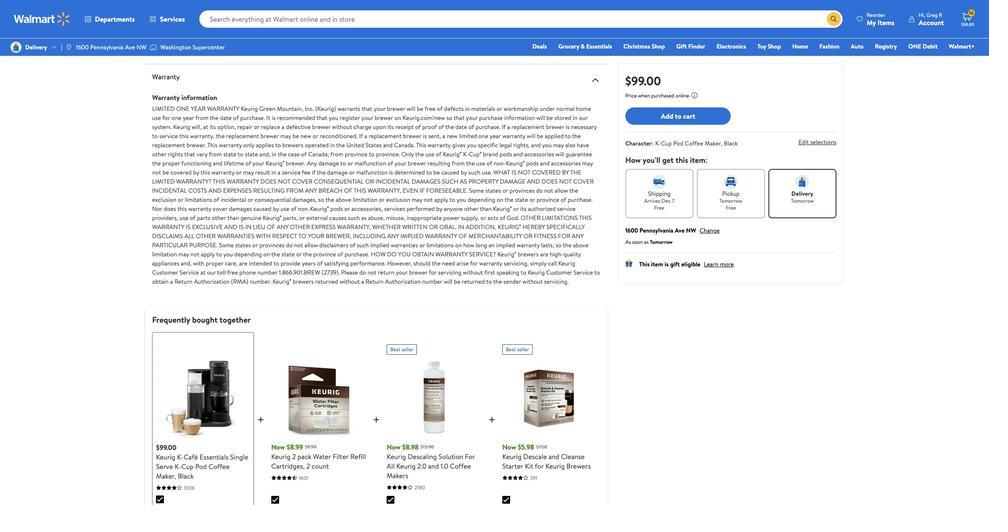 Task type: describe. For each thing, give the bounding box(es) containing it.
dimensions
[[212, 32, 247, 42]]

keurig right all
[[397, 462, 416, 471]]

god.
[[507, 214, 519, 222]]

of left parts
[[190, 214, 196, 222]]

or up the 'damages'
[[248, 195, 253, 204]]

canada.
[[394, 141, 415, 149]]

use right providers,
[[180, 214, 189, 222]]

implied
[[401, 232, 424, 240]]

if
[[312, 168, 316, 177]]

warranty left only
[[219, 141, 242, 149]]

0 horizontal spatial do
[[286, 241, 293, 250]]

best for $5.98
[[506, 346, 516, 353]]

is down stored
[[566, 122, 570, 131]]

16
[[969, 9, 974, 17]]

servicing
[[438, 268, 462, 277]]

bought
[[192, 314, 218, 325]]

not up with
[[191, 250, 200, 259]]

of up resulting
[[436, 150, 442, 158]]

all
[[387, 462, 395, 471]]

brewer down (keurig)
[[312, 122, 331, 131]]

1.866.901.brew
[[279, 268, 320, 277]]

0 horizontal spatial limitations
[[185, 195, 212, 204]]

essentials inside $99.00 keurig k-café essentials single serve k-cup pod coffee maker, black
[[200, 452, 229, 462]]

pennsylvania for 1600 pennsylvania ave nw
[[90, 43, 124, 52]]

have
[[577, 141, 589, 149]]

toll
[[217, 268, 226, 277]]

0 horizontal spatial allow
[[305, 241, 318, 250]]

1 horizontal spatial not
[[518, 168, 531, 177]]

washington
[[160, 43, 191, 52]]

search icon image
[[831, 16, 838, 23]]

as
[[626, 238, 631, 246]]

0 vertical spatial do
[[536, 186, 543, 195]]

2 limited from the top
[[152, 177, 175, 186]]

frequently bought together
[[152, 314, 251, 325]]

long
[[476, 241, 487, 250]]

shipping arrives dec 7 free
[[644, 189, 675, 212]]

1 horizontal spatial this
[[416, 141, 426, 149]]

0 horizontal spatial non-
[[298, 204, 310, 213]]

phone
[[239, 268, 256, 277]]

1600 pennsylvania ave nw
[[76, 43, 147, 52]]

0 vertical spatial black
[[724, 139, 738, 148]]

that down "defects"
[[454, 113, 465, 122]]

that right warrants
[[362, 104, 372, 113]]

replacement down repair
[[226, 132, 259, 140]]

of right 'acts'
[[500, 214, 506, 222]]

washington supercenter
[[160, 43, 225, 52]]

be down servicing
[[454, 277, 460, 286]]

1 vertical spatial such
[[348, 214, 360, 222]]

now for $8.98
[[387, 442, 401, 452]]

exclusive
[[192, 223, 223, 231]]

repair
[[237, 122, 253, 131]]

pod inside $99.00 keurig k-café essentials single serve k-cup pod coffee maker, black
[[195, 462, 207, 472]]

state up god.
[[515, 195, 528, 204]]

keurig down simply
[[528, 268, 545, 277]]

1 horizontal spatial incidental
[[376, 177, 410, 186]]

1 horizontal spatial this
[[354, 186, 366, 195]]

in down reconditioned. at the top of the page
[[330, 141, 335, 149]]

the up "also"
[[572, 132, 581, 140]]

keurig® up 'acts'
[[493, 204, 512, 213]]

0 vertical spatial so
[[447, 113, 453, 122]]

or down lifetime
[[236, 168, 242, 177]]

descale
[[523, 452, 547, 462]]

kit
[[525, 462, 534, 471]]

2 horizontal spatial is
[[512, 168, 517, 177]]

:
[[652, 139, 654, 148]]

1 horizontal spatial if
[[502, 122, 506, 131]]

2 horizontal spatial this
[[639, 260, 650, 269]]

finder
[[689, 42, 706, 51]]

and left lifetime
[[213, 159, 222, 168]]

0 horizontal spatial if
[[359, 132, 363, 140]]

intent image for delivery image
[[796, 175, 810, 189]]

1 horizontal spatial above
[[573, 241, 589, 250]]

for inside now $5.98 $7.68 keurig descale and cleanse starter kit for keurig brewers
[[535, 462, 544, 471]]

1 horizontal spatial limitations
[[427, 241, 454, 250]]

2 horizontal spatial province
[[537, 195, 559, 204]]

k- inside warranty information limited one year warranty keurig green mountain, inc. (keurig) warrants that your brewer will be free of defects in materials or workmanship under normal home use for one year from the date of purchase. it is recommended that you register your brewer on keurig.com/new so that your purchase information will be stored in our system. keurig will, at its option, repair or replace a defective brewer without charge upon its receipt of proof of the date of purchase. if a replacement brewer is necessary to service this warranty, the replacement brewer may be new or reconditioned. if a replacement brewer is sent, a new limited one year warranty will be applied to the replacement brewer. this warranty only applies to brewers operated in the united states and canada. this warranty gives you specific legal rights, and you may also have other rights that vary from state to state and, in the case of canada, from province to province. only the use of keurig® k-cup® brand pods and accessories will guarantee the proper functioning and lifetime of your keurig® brewer. any damage to or malfunction of your brewer resulting from the use of non-keurig® pods and accessories may not be covered by this warranty or may result in a service fee if the damage or malfunction is determined to be caused by such use. what is not covered by the limited warranty? this warranty does not cover consequential or incidental damages such as property damage and does not cover incidental costs and expenses resulting from any breach of this warranty, even if foreseeable. some states or provinces do not allow the exclusion or limitations of incidental or consequential damages, so the above limitation or exclusion may not apply to you depending on the state or province of purchase. nor does this warranty cover damages caused by use of non-keurig® pods or accessories, services performed by anyone other than keurig® or its authorized service providers, use of parts other than genuine keurig® parts, or external causes such as abuse, misuse, inappropriate power supply, or acts of god. other limitations this warranty is exclusive and is in lieu of any other express warranty, whether written or oral. in addition, keurig® hereby specifically disclaims all other warranties with respect to your brewer, including any implied warranty of merchantability or fitness for any particular purpose. some states or provinces do not allow disclaimers of such implied warranties or limitations on how long an implied warranty lasts, so the above limitation may not apply to you depending on the state or the province of purchase. how do you obtain warranty service? keurig® brewers are high-quality appliances and, with proper care, are intended to provide years of satisfying performance. however, should the need arise for warranty servicing, simply call keurig customer service at our toll free phone number 1.866.901.brew (2739). please do not return your brewer for servicing without first speaking to keurig customer service to obtain a return authorization (rma) number. keurig® brewers returned without a return authorization number will be returned to the sender without servicing.
[[463, 150, 469, 158]]

café
[[184, 452, 198, 462]]

recommended
[[277, 113, 315, 122]]

0 horizontal spatial date
[[220, 113, 232, 122]]

damage
[[500, 177, 526, 186]]

misuse,
[[386, 214, 405, 222]]

will down servicing
[[444, 277, 453, 286]]

1 vertical spatial information
[[504, 113, 535, 122]]

this right get
[[676, 155, 688, 166]]

purchase. down purchase
[[476, 122, 501, 131]]

be left applied
[[537, 132, 544, 140]]

0 vertical spatial warranty,
[[368, 186, 401, 195]]

0 horizontal spatial 2
[[292, 452, 296, 462]]

cup inside $99.00 keurig k-café essentials single serve k-cup pod coffee maker, black
[[181, 462, 194, 472]]

2 return from the left
[[366, 277, 384, 286]]

2 vertical spatial this
[[579, 214, 592, 222]]

2 vertical spatial pods
[[330, 204, 343, 213]]

0 vertical spatial caused
[[442, 168, 460, 177]]

0 vertical spatial some
[[469, 186, 484, 195]]

0 vertical spatial accessories
[[525, 150, 554, 158]]

walmart+ link
[[945, 42, 979, 51]]

0 vertical spatial allow
[[555, 186, 568, 195]]

$7.68
[[536, 444, 548, 451]]

1 horizontal spatial or
[[429, 223, 438, 231]]

0 horizontal spatial proper
[[162, 159, 180, 168]]

be down defective
[[293, 132, 299, 140]]

keurig® up lieu
[[263, 214, 282, 222]]

whether
[[372, 223, 401, 231]]

for up the system.
[[162, 113, 170, 122]]

a down performance.
[[361, 277, 364, 286]]

free inside shipping arrives dec 7 free
[[655, 204, 665, 212]]

1 horizontal spatial provinces
[[510, 186, 535, 195]]

1 horizontal spatial non-
[[494, 159, 506, 168]]

of right lifetime
[[246, 159, 251, 168]]

for
[[465, 452, 475, 462]]

0 horizontal spatial than
[[227, 214, 239, 222]]

home
[[793, 42, 808, 51]]

your up charge
[[362, 113, 373, 122]]

toy shop link
[[754, 42, 785, 51]]

frequently
[[152, 314, 190, 325]]

0 horizontal spatial is
[[186, 223, 191, 231]]

2 customer from the left
[[546, 268, 572, 277]]

brewer down should
[[409, 268, 428, 277]]

2 plus image from the left
[[371, 415, 382, 425]]

the up option, in the left of the page
[[210, 113, 219, 122]]

united
[[347, 141, 364, 149]]

how
[[626, 155, 641, 166]]

2 vertical spatial brewers
[[293, 277, 314, 286]]

1600 for 1600 pennsylvania ave nw
[[76, 43, 89, 52]]

functioning
[[181, 159, 212, 168]]

sender
[[504, 277, 521, 286]]

1 vertical spatial warranty,
[[337, 223, 371, 231]]

best seller for $8.98
[[390, 346, 414, 353]]

warranty for warranty
[[152, 72, 180, 81]]

0 horizontal spatial of
[[267, 223, 275, 231]]

2 vertical spatial or
[[524, 232, 533, 240]]

costs
[[188, 186, 207, 195]]

state up lifetime
[[223, 150, 236, 158]]

need
[[442, 259, 455, 268]]

items
[[878, 18, 895, 27]]

coffee inside $99.00 keurig k-café essentials single serve k-cup pod coffee maker, black
[[209, 462, 230, 472]]

by
[[562, 168, 569, 177]]

2 implied from the left
[[496, 241, 515, 250]]

may up performed
[[412, 195, 423, 204]]

proof
[[422, 122, 437, 131]]

0 horizontal spatial year
[[183, 113, 194, 122]]

keurig left will,
[[173, 122, 190, 131]]

0 horizontal spatial number
[[257, 268, 278, 277]]

1.0
[[441, 462, 448, 471]]

use down cup®
[[476, 159, 485, 168]]

the down the "damage"
[[505, 195, 514, 204]]

1 implied from the left
[[370, 241, 389, 250]]

$99.00 for $99.00 keurig k-café essentials single serve k-cup pod coffee maker, black
[[156, 443, 177, 452]]

1 vertical spatial proper
[[206, 259, 224, 268]]

shop for toy shop
[[768, 42, 781, 51]]

0 horizontal spatial so
[[318, 195, 324, 204]]

keurig descale and cleanse starter kit for keurig brewers image
[[510, 358, 590, 439]]

1 authorization from the left
[[194, 277, 230, 286]]

cart
[[683, 111, 696, 121]]

1 cover from the left
[[292, 177, 313, 186]]

x right w
[[270, 32, 273, 42]]

workmanship
[[504, 104, 538, 113]]

christmas shop
[[624, 42, 665, 51]]

without down arise
[[463, 268, 483, 277]]

from right canada,
[[331, 150, 343, 158]]

add
[[661, 111, 674, 121]]

keurig® up what
[[506, 159, 525, 168]]

and down rights,
[[514, 150, 523, 158]]

0 vertical spatial essentials
[[587, 42, 612, 51]]

0 vertical spatial than
[[480, 204, 492, 213]]

of right years
[[317, 259, 323, 268]]

expenses
[[223, 186, 252, 195]]

including
[[353, 232, 386, 240]]

0 vertical spatial maker,
[[705, 139, 723, 148]]

warranties
[[217, 232, 255, 240]]

for down should
[[429, 268, 437, 277]]

or up consequential
[[349, 168, 355, 177]]

disclaimers
[[319, 241, 348, 250]]

0 horizontal spatial not
[[278, 177, 291, 186]]

brand
[[483, 150, 498, 158]]

0 vertical spatial brewer.
[[187, 141, 206, 149]]

purchase. up limitations at the top right
[[568, 195, 593, 204]]

1 vertical spatial damage
[[327, 168, 348, 177]]

1 vertical spatial incidental
[[152, 186, 187, 195]]

1 horizontal spatial cup
[[661, 139, 672, 148]]

a right replace
[[282, 122, 285, 131]]

more
[[720, 260, 734, 269]]

1 vertical spatial caused
[[253, 204, 272, 213]]

to inside button
[[675, 111, 682, 121]]

will up rights,
[[527, 132, 536, 140]]

keurig up makers
[[387, 452, 406, 462]]

2 vertical spatial province
[[313, 250, 336, 259]]

mountain,
[[277, 104, 303, 113]]

0 horizontal spatial free
[[227, 268, 238, 277]]

2 vertical spatial other
[[196, 232, 216, 240]]

2 in from the left
[[458, 223, 464, 231]]

add to cart
[[661, 111, 696, 121]]

2 horizontal spatial its
[[521, 204, 527, 213]]

1 horizontal spatial of
[[344, 186, 353, 195]]

or up the 'causes'
[[344, 204, 350, 213]]

keurig left green
[[241, 104, 258, 113]]

2 exclusion from the left
[[386, 195, 410, 204]]

brewer up determined
[[408, 159, 426, 168]]

x right (l
[[257, 32, 260, 42]]

property
[[469, 177, 499, 186]]

1 horizontal spatial our
[[579, 113, 588, 122]]

your down 'however,'
[[396, 268, 408, 277]]

get
[[662, 155, 674, 166]]

makers
[[387, 471, 408, 481]]

all
[[184, 232, 194, 240]]

the down the
[[570, 186, 578, 195]]

brewer up canada. at the left of the page
[[403, 132, 422, 140]]

toy shop
[[758, 42, 781, 51]]

and up province. on the left top of page
[[383, 141, 393, 149]]

0 vertical spatial or
[[365, 177, 374, 186]]

solution
[[439, 452, 463, 462]]

be down under
[[547, 113, 553, 122]]

0 vertical spatial information
[[181, 93, 217, 102]]

of down brewer, on the left top
[[350, 241, 356, 250]]

damages,
[[292, 195, 317, 204]]

2 horizontal spatial other
[[521, 214, 541, 222]]

registry
[[875, 42, 897, 51]]

0 vertical spatial and,
[[260, 150, 270, 158]]

care,
[[225, 259, 238, 268]]

or up obtain
[[420, 241, 425, 250]]

respect
[[272, 232, 297, 240]]

please
[[341, 268, 358, 277]]

0 vertical spatial at
[[203, 122, 208, 131]]

gives
[[452, 141, 466, 149]]

warranty up 'disclaims' at left top
[[152, 223, 184, 231]]

deals
[[533, 42, 547, 51]]

1 horizontal spatial date
[[456, 122, 467, 131]]

any up respect
[[277, 223, 289, 231]]

from right 'vary'
[[209, 150, 222, 158]]

keurig®
[[498, 223, 521, 231]]

by down 'consequential'
[[273, 204, 279, 213]]

ave for 1600 pennsylvania ave nw change as soon as tomorrow
[[675, 226, 685, 235]]

keurig® down '1.866.901.brew'
[[273, 277, 291, 286]]

1 horizontal spatial free
[[425, 104, 436, 113]]

0 horizontal spatial this
[[213, 177, 225, 186]]

warranty down hereby
[[517, 241, 540, 250]]

0 vertical spatial such
[[469, 168, 481, 177]]

0 horizontal spatial one
[[172, 113, 181, 122]]

1 horizontal spatial service
[[282, 168, 301, 177]]

purpose.
[[189, 241, 218, 250]]

0 horizontal spatial this
[[207, 141, 218, 149]]

1 vertical spatial states
[[235, 241, 251, 250]]

2 new from the left
[[447, 132, 458, 140]]

best for $8.98
[[390, 346, 400, 353]]

by down functioning
[[193, 168, 199, 177]]

you down applied
[[542, 141, 552, 149]]

|
[[61, 43, 62, 52]]

of up limited
[[469, 122, 474, 131]]

0 vertical spatial brewers
[[282, 141, 303, 149]]

1 horizontal spatial year
[[490, 132, 501, 140]]

item
[[651, 260, 663, 269]]

first
[[485, 268, 495, 277]]

1 service from the left
[[180, 268, 199, 277]]

such
[[442, 177, 459, 186]]

0 horizontal spatial some
[[219, 241, 234, 250]]

service?
[[469, 250, 496, 259]]

gifting made easy image
[[626, 260, 632, 267]]

of down the brand at the top of page
[[487, 159, 492, 168]]

h)
[[275, 32, 282, 42]]

and inside now $5.98 $7.68 keurig descale and cleanse starter kit for keurig brewers
[[549, 452, 560, 462]]

the down "defects"
[[445, 122, 454, 131]]

auto
[[851, 42, 864, 51]]

upon
[[373, 122, 386, 131]]

1 horizontal spatial states
[[486, 186, 501, 195]]

by up as
[[461, 168, 467, 177]]

ave for 1600 pennsylvania ave nw
[[125, 43, 135, 52]]

2 service from the left
[[574, 268, 593, 277]]

the down breach
[[326, 195, 334, 204]]

0 vertical spatial malfunction
[[355, 159, 386, 168]]

not down performance.
[[368, 268, 377, 277]]

1 horizontal spatial are
[[540, 250, 549, 259]]

2 returned from the left
[[462, 277, 485, 286]]

keurig inside now $8.99 $9.99 keurig 2 pack water filter refill cartridges, 2 count
[[271, 452, 291, 462]]

on up 'acts'
[[497, 195, 504, 204]]

0 horizontal spatial above
[[336, 195, 351, 204]]

of up sent,
[[438, 122, 444, 131]]

2 authorization from the left
[[385, 277, 421, 286]]

keurig 2 pack water filter refill cartridges, 2 count image
[[278, 358, 359, 439]]

nw for 1600 pennsylvania ave nw
[[136, 43, 147, 52]]

brewers
[[567, 462, 591, 471]]

2 horizontal spatial and
[[527, 177, 540, 186]]

dec
[[662, 197, 671, 205]]

arrives
[[644, 197, 660, 205]]

without up reconditioned. at the top of the page
[[332, 122, 352, 131]]

0 vertical spatial apply
[[434, 195, 448, 204]]

0 horizontal spatial other
[[152, 150, 167, 158]]

is left sent,
[[423, 132, 427, 140]]

1 horizontal spatial 2
[[306, 462, 310, 471]]

may down guarantee
[[582, 159, 593, 168]]

inches
[[203, 44, 220, 53]]

cover
[[213, 204, 228, 213]]

now for $8.99
[[271, 442, 285, 452]]

cup®
[[469, 150, 482, 158]]

purchase. up performance.
[[345, 250, 369, 259]]

serve
[[156, 462, 173, 472]]

1 vertical spatial apply
[[201, 250, 215, 259]]

0 horizontal spatial service
[[159, 132, 178, 140]]

warranty image
[[590, 75, 601, 85]]

best seller for $5.98
[[506, 346, 529, 353]]

performed
[[407, 204, 435, 213]]

may down applied
[[553, 141, 564, 149]]



Task type: locate. For each thing, give the bounding box(es) containing it.
proper
[[162, 159, 180, 168], [206, 259, 224, 268]]

legal
[[500, 141, 512, 149]]

reorder my items
[[867, 11, 895, 27]]

2 now from the left
[[387, 442, 401, 452]]

should
[[414, 259, 431, 268]]

brewer up upon
[[375, 113, 393, 122]]

nw for 1600 pennsylvania ave nw change as soon as tomorrow
[[686, 226, 696, 235]]

are down lasts,
[[540, 250, 549, 259]]

1 vertical spatial pennsylvania
[[640, 226, 674, 235]]

delivery tomorrow
[[791, 189, 814, 205]]

0 vertical spatial ave
[[125, 43, 135, 52]]

new up gives
[[447, 132, 458, 140]]

province.
[[376, 150, 400, 158]]

provinces
[[510, 186, 535, 195], [259, 241, 285, 250]]

do up authorized
[[536, 186, 543, 195]]

 image right |
[[66, 44, 73, 51]]

0 horizontal spatial pods
[[330, 204, 343, 213]]

0 vertical spatial damage
[[319, 159, 339, 168]]

1 shop from the left
[[652, 42, 665, 51]]

essentials right the café
[[200, 452, 229, 462]]

now inside now $5.98 $7.68 keurig descale and cleanse starter kit for keurig brewers
[[503, 442, 516, 452]]

$5.98
[[518, 442, 534, 452]]

now inside now $8.99 $9.99 keurig 2 pack water filter refill cartridges, 2 count
[[271, 442, 285, 452]]

returned down (2739).
[[315, 277, 338, 286]]

materials
[[472, 104, 495, 113]]

nor
[[152, 204, 162, 213]]

one inside warranty information limited one year warranty keurig green mountain, inc. (keurig) warrants that your brewer will be free of defects in materials or workmanship under normal home use for one year from the date of purchase. it is recommended that you register your brewer on keurig.com/new so that your purchase information will be stored in our system. keurig will, at its option, repair or replace a defective brewer without charge upon its receipt of proof of the date of purchase. if a replacement brewer is necessary to service this warranty, the replacement brewer may be new or reconditioned. if a replacement brewer is sent, a new limited one year warranty will be applied to the replacement brewer. this warranty only applies to brewers operated in the united states and canada. this warranty gives you specific legal rights, and you may also have other rights that vary from state to state and, in the case of canada, from province to province. only the use of keurig® k-cup® brand pods and accessories will guarantee the proper functioning and lifetime of your keurig® brewer. any damage to or malfunction of your brewer resulting from the use of non-keurig® pods and accessories may not be covered by this warranty or may result in a service fee if the damage or malfunction is determined to be caused by such use. what is not covered by the limited warranty? this warranty does not cover consequential or incidental damages such as property damage and does not cover incidental costs and expenses resulting from any breach of this warranty, even if foreseeable. some states or provinces do not allow the exclusion or limitations of incidental or consequential damages, so the above limitation or exclusion may not apply to you depending on the state or province of purchase. nor does this warranty cover damages caused by use of non-keurig® pods or accessories, services performed by anyone other than keurig® or its authorized service providers, use of parts other than genuine keurig® parts, or external causes such as abuse, misuse, inappropriate power supply, or acts of god. other limitations this warranty is exclusive and is in lieu of any other express warranty, whether written or oral. in addition, keurig® hereby specifically disclaims all other warranties with respect to your brewer, including any implied warranty of merchantability or fitness for any particular purpose. some states or provinces do not allow disclaimers of such implied warranties or limitations on how long an implied warranty lasts, so the above limitation may not apply to you depending on the state or the province of purchase. how do you obtain warranty service? keurig® brewers are high-quality appliances and, with proper care, are intended to provide years of satisfying performance. however, should the need arise for warranty servicing, simply call keurig customer service at our toll free phone number 1.866.901.brew (2739). please do not return your brewer for servicing without first speaking to keurig customer service to obtain a return authorization (rma) number. keurig® brewers returned without a return authorization number will be returned to the sender without servicing.
[[176, 104, 189, 113]]

or down with
[[252, 241, 258, 250]]

1 customer from the left
[[152, 268, 178, 277]]

2 vertical spatial so
[[556, 241, 562, 250]]

your down only at the top left of the page
[[395, 159, 406, 168]]

1 vertical spatial our
[[207, 268, 216, 277]]

option,
[[217, 122, 236, 131]]

7
[[672, 197, 675, 205]]

grocery & essentials link
[[555, 42, 616, 51]]

on
[[395, 113, 401, 122], [497, 195, 504, 204], [455, 241, 462, 250], [263, 250, 270, 259]]

0 horizontal spatial seller
[[402, 346, 414, 353]]

delivery for delivery
[[25, 43, 47, 52]]

brewer. down the case
[[286, 159, 305, 168]]

not left covered
[[152, 168, 161, 177]]

1 vertical spatial malfunction
[[356, 168, 388, 177]]

on up receipt
[[395, 113, 401, 122]]

1 horizontal spatial pods
[[500, 150, 512, 158]]

0 horizontal spatial implied
[[370, 241, 389, 250]]

shop for christmas shop
[[652, 42, 665, 51]]

price
[[626, 92, 637, 99]]

sent,
[[428, 132, 441, 140]]

a right sent,
[[443, 132, 445, 140]]

1 in from the left
[[245, 223, 252, 231]]

1 limited from the top
[[152, 104, 175, 113]]

1 vertical spatial other
[[290, 223, 310, 231]]

or up operated at the left
[[313, 132, 318, 140]]

pod
[[673, 139, 684, 148], [195, 462, 207, 472]]

any up damages,
[[305, 186, 317, 195]]

use up the system.
[[152, 113, 161, 122]]

0 horizontal spatial now
[[271, 442, 285, 452]]

provinces down with
[[259, 241, 285, 250]]

1 vertical spatial black
[[178, 472, 194, 481]]

pennsylvania inside 1600 pennsylvania ave nw change as soon as tomorrow
[[640, 226, 674, 235]]

a right obtain
[[170, 277, 173, 286]]

together
[[220, 314, 251, 325]]

debit
[[923, 42, 938, 51]]

free inside pickup tomorrow free
[[726, 204, 736, 212]]

1 horizontal spatial now
[[387, 442, 401, 452]]

brewers
[[282, 141, 303, 149], [518, 250, 539, 259], [293, 277, 314, 286]]

hereby
[[523, 223, 545, 231]]

2 cover from the left
[[573, 177, 594, 186]]

at right will,
[[203, 122, 208, 131]]

0 horizontal spatial are
[[239, 259, 248, 268]]

it
[[266, 113, 270, 122]]

1 seller from the left
[[402, 346, 414, 353]]

be down resulting
[[434, 168, 440, 177]]

causes
[[329, 214, 347, 222]]

proper up toll
[[206, 259, 224, 268]]

or
[[365, 177, 374, 186], [429, 223, 438, 231], [524, 232, 533, 240]]

1 horizontal spatial province
[[345, 150, 368, 158]]

delivery for delivery tomorrow
[[792, 189, 814, 198]]

coffee inside now $8.98 $13.98 keurig descaling solution for all keurig 2.0 and 1.0 coffee makers
[[450, 462, 471, 471]]

1 vertical spatial date
[[456, 122, 467, 131]]

as inside 1600 pennsylvania ave nw change as soon as tomorrow
[[644, 238, 649, 246]]

number down servicing
[[422, 277, 443, 286]]

0 horizontal spatial black
[[178, 472, 194, 481]]

use up resulting
[[426, 150, 434, 158]]

$96.80
[[962, 21, 975, 27]]

this up accessories,
[[354, 186, 366, 195]]

return
[[378, 268, 395, 277]]

2 vertical spatial do
[[359, 268, 366, 277]]

legal information image
[[691, 92, 698, 99]]

tomorrow down intent image for delivery
[[791, 197, 814, 205]]

keurig down $7.68
[[546, 462, 565, 471]]

call
[[548, 259, 557, 268]]

1 vertical spatial provinces
[[259, 241, 285, 250]]

1600 inside 1600 pennsylvania ave nw change as soon as tomorrow
[[626, 226, 638, 235]]

$99.00 for $99.00
[[626, 72, 661, 89]]

your down materials
[[466, 113, 478, 122]]

1 exclusion from the left
[[152, 195, 176, 204]]

returned
[[315, 277, 338, 286], [462, 277, 485, 286]]

brewer down replace
[[261, 132, 279, 140]]

free down shipping
[[655, 204, 665, 212]]

black inside $99.00 keurig k-café essentials single serve k-cup pod coffee maker, black
[[178, 472, 194, 481]]

1 vertical spatial $99.00
[[156, 443, 177, 452]]

None checkbox
[[271, 496, 279, 504], [387, 496, 395, 504], [503, 496, 510, 504], [271, 496, 279, 504], [387, 496, 395, 504], [503, 496, 510, 504]]

1 horizontal spatial one
[[479, 132, 488, 140]]

intent image for pickup image
[[724, 175, 738, 189]]

1 vertical spatial accessories
[[551, 159, 581, 168]]

year
[[191, 104, 206, 113]]

purchased
[[652, 92, 675, 99]]

than down the 'damages'
[[227, 214, 239, 222]]

date up option, in the left of the page
[[220, 113, 232, 122]]

some
[[469, 186, 484, 195], [219, 241, 234, 250]]

of down consequential
[[344, 186, 353, 195]]

1 vertical spatial year
[[490, 132, 501, 140]]

0 horizontal spatial depending
[[234, 250, 262, 259]]

12.70
[[152, 44, 165, 53]]

1 vertical spatial brewers
[[518, 250, 539, 259]]

state
[[223, 150, 236, 158], [245, 150, 258, 158], [515, 195, 528, 204], [282, 250, 295, 259]]

0 horizontal spatial 1600
[[76, 43, 89, 52]]

fitness
[[534, 232, 557, 240]]

you up anyone
[[457, 195, 466, 204]]

intended
[[249, 259, 272, 268]]

free
[[425, 104, 436, 113], [227, 268, 238, 277]]

x
[[257, 32, 260, 42], [270, 32, 273, 42], [167, 44, 169, 53], [184, 44, 187, 53]]

0 vertical spatial proper
[[162, 159, 180, 168]]

nw inside 1600 pennsylvania ave nw change as soon as tomorrow
[[686, 226, 696, 235]]

1 vertical spatial province
[[537, 195, 559, 204]]

pennsylvania down departments dropdown button on the top left
[[90, 43, 124, 52]]

may
[[280, 132, 291, 140], [553, 141, 564, 149], [582, 159, 593, 168], [243, 168, 254, 177], [412, 195, 423, 204], [178, 250, 189, 259]]

free
[[655, 204, 665, 212], [726, 204, 736, 212]]

returned down the first
[[462, 277, 485, 286]]

1 horizontal spatial and,
[[260, 150, 270, 158]]

receipt
[[395, 122, 414, 131]]

tomorrow for pickup
[[720, 197, 743, 205]]

 image
[[150, 43, 157, 52]]

only
[[401, 150, 414, 158]]

maker, inside $99.00 keurig k-café essentials single serve k-cup pod coffee maker, black
[[156, 472, 176, 481]]

1 vertical spatial some
[[219, 241, 234, 250]]

2 best seller from the left
[[506, 346, 529, 353]]

accessories up by
[[551, 159, 581, 168]]

reorder
[[867, 11, 886, 18]]

now for $5.98
[[503, 442, 516, 452]]

x left 9.40
[[167, 44, 169, 53]]

Search search field
[[199, 10, 843, 28]]

delivery left |
[[25, 43, 47, 52]]

not up from
[[278, 177, 291, 186]]

such left "use."
[[469, 168, 481, 177]]

$8.98
[[402, 442, 419, 452]]

$99.00 inside $99.00 keurig k-café essentials single serve k-cup pod coffee maker, black
[[156, 443, 177, 452]]

of
[[437, 104, 443, 113], [233, 113, 239, 122], [415, 122, 421, 131], [438, 122, 444, 131], [469, 122, 474, 131], [301, 150, 307, 158], [436, 150, 442, 158], [246, 159, 251, 168], [388, 159, 393, 168], [487, 159, 492, 168], [214, 195, 219, 204], [561, 195, 567, 204], [291, 204, 297, 213], [190, 214, 196, 222], [500, 214, 506, 222], [350, 241, 356, 250], [338, 250, 343, 259], [317, 259, 323, 268]]

keurig® up external on the top left
[[310, 204, 329, 213]]

2 horizontal spatial this
[[579, 214, 592, 222]]

pod up get
[[673, 139, 684, 148]]

deals link
[[529, 42, 551, 51]]

2.0
[[417, 462, 427, 471]]

its left option, in the left of the page
[[210, 122, 216, 131]]

tomorrow
[[720, 197, 743, 205], [791, 197, 814, 205], [650, 238, 673, 246]]

1 horizontal spatial returned
[[462, 277, 485, 286]]

now
[[271, 442, 285, 452], [387, 442, 401, 452], [503, 442, 516, 452]]

or down the "damage"
[[503, 186, 508, 195]]

1 return from the left
[[174, 277, 193, 286]]

1 vertical spatial at
[[200, 268, 206, 277]]

pods down legal
[[500, 150, 512, 158]]

edit selections
[[799, 138, 837, 147]]

1 plus image from the left
[[256, 415, 266, 425]]

states down property
[[486, 186, 501, 195]]

its right upon
[[388, 122, 394, 131]]

how
[[464, 241, 474, 250]]

even
[[403, 186, 418, 195]]

shop inside christmas shop link
[[652, 42, 665, 51]]

the down the system.
[[152, 159, 161, 168]]

from down year
[[196, 113, 208, 122]]

1 vertical spatial above
[[573, 241, 589, 250]]

 image
[[10, 42, 22, 53], [66, 44, 73, 51]]

warranty inside warranty information limited one year warranty keurig green mountain, inc. (keurig) warrants that your brewer will be free of defects in materials or workmanship under normal home use for one year from the date of purchase. it is recommended that you register your brewer on keurig.com/new so that your purchase information will be stored in our system. keurig will, at its option, repair or replace a defective brewer without charge upon its receipt of proof of the date of purchase. if a replacement brewer is necessary to service this warranty, the replacement brewer may be new or reconditioned. if a replacement brewer is sent, a new limited one year warranty will be applied to the replacement brewer. this warranty only applies to brewers operated in the united states and canada. this warranty gives you specific legal rights, and you may also have other rights that vary from state to state and, in the case of canada, from province to province. only the use of keurig® k-cup® brand pods and accessories will guarantee the proper functioning and lifetime of your keurig® brewer. any damage to or malfunction of your brewer resulting from the use of non-keurig® pods and accessories may not be covered by this warranty or may result in a service fee if the damage or malfunction is determined to be caused by such use. what is not covered by the limited warranty? this warranty does not cover consequential or incidental damages such as property damage and does not cover incidental costs and expenses resulting from any breach of this warranty, even if foreseeable. some states or provinces do not allow the exclusion or limitations of incidental or consequential damages, so the above limitation or exclusion may not apply to you depending on the state or province of purchase. nor does this warranty cover damages caused by use of non-keurig® pods or accessories, services performed by anyone other than keurig® or its authorized service providers, use of parts other than genuine keurig® parts, or external causes such as abuse, misuse, inappropriate power supply, or acts of god. other limitations this warranty is exclusive and is in lieu of any other express warranty, whether written or oral. in addition, keurig® hereby specifically disclaims all other warranties with respect to your brewer, including any implied warranty of merchantability or fitness for any particular purpose. some states or provinces do not allow disclaimers of such implied warranties or limitations on how long an implied warranty lasts, so the above limitation may not apply to you depending on the state or the province of purchase. how do you obtain warranty service? keurig® brewers are high-quality appliances and, with proper care, are intended to provide years of satisfying performance. however, should the need arise for warranty servicing, simply call keurig customer service at our toll free phone number 1.866.901.brew (2739). please do not return your brewer for servicing without first speaking to keurig customer service to obtain a return authorization (rma) number. keurig® brewers returned without a return authorization number will be returned to the sender without servicing.
[[152, 93, 180, 102]]

 image for delivery
[[10, 42, 22, 53]]

0 horizontal spatial new
[[301, 132, 311, 140]]

seller for $8.98
[[402, 346, 414, 353]]

allow
[[555, 186, 568, 195], [305, 241, 318, 250]]

delivery inside delivery tomorrow
[[792, 189, 814, 198]]

w
[[262, 32, 268, 42]]

keurig inside $99.00 keurig k-café essentials single serve k-cup pod coffee maker, black
[[156, 452, 175, 462]]

tomorrow inside 1600 pennsylvania ave nw change as soon as tomorrow
[[650, 238, 673, 246]]

1 horizontal spatial number
[[422, 277, 443, 286]]

so
[[447, 113, 453, 122], [318, 195, 324, 204], [556, 241, 562, 250]]

1600 for 1600 pennsylvania ave nw change as soon as tomorrow
[[626, 226, 638, 235]]

warranty up rights,
[[503, 132, 526, 140]]

0 vertical spatial pods
[[500, 150, 512, 158]]

customer down appliances
[[152, 268, 178, 277]]

1 vertical spatial one
[[479, 132, 488, 140]]

1 horizontal spatial pennsylvania
[[640, 226, 674, 235]]

this left warranty,
[[179, 132, 189, 140]]

1 vertical spatial other
[[464, 204, 479, 213]]

1 returned from the left
[[315, 277, 338, 286]]

service
[[180, 268, 199, 277], [574, 268, 593, 277]]

determined
[[395, 168, 425, 177]]

brewers up simply
[[518, 250, 539, 259]]

providers,
[[152, 214, 178, 222]]

0 horizontal spatial information
[[181, 93, 217, 102]]

1 now from the left
[[271, 442, 285, 452]]

1 horizontal spatial do
[[359, 268, 366, 277]]

0 horizontal spatial province
[[313, 250, 336, 259]]

0 horizontal spatial maker,
[[156, 472, 176, 481]]

or up purchase
[[497, 104, 502, 113]]

warranty
[[207, 104, 239, 113], [227, 177, 259, 186], [152, 223, 184, 231], [425, 232, 457, 240], [436, 250, 468, 259]]

now inside now $8.98 $13.98 keurig descaling solution for all keurig 2.0 and 1.0 coffee makers
[[387, 442, 401, 452]]

2 shop from the left
[[768, 42, 781, 51]]

Walmart Site-Wide search field
[[199, 10, 843, 28]]

2 vertical spatial such
[[357, 241, 369, 250]]

2 does from the left
[[542, 177, 558, 186]]

you up cup®
[[467, 141, 477, 149]]

on up intended
[[263, 250, 270, 259]]

1600 right |
[[76, 43, 89, 52]]

lieu
[[253, 223, 265, 231]]

gift
[[676, 42, 687, 51]]

gift finder
[[676, 42, 706, 51]]

1 vertical spatial pods
[[526, 159, 539, 168]]

None checkbox
[[156, 496, 164, 504]]

0 horizontal spatial  image
[[10, 42, 22, 53]]

replace
[[261, 122, 280, 131]]

keurig descaling solution for all keurig 2.0 and 1.0 coffee makers image
[[394, 358, 475, 439]]

0 horizontal spatial in
[[245, 223, 252, 231]]

ave inside 1600 pennsylvania ave nw change as soon as tomorrow
[[675, 226, 685, 235]]

1 horizontal spatial allow
[[555, 186, 568, 195]]

the left the case
[[278, 150, 287, 158]]

above up quality
[[573, 241, 589, 250]]

2 free from the left
[[726, 204, 736, 212]]

seller for $5.98
[[517, 346, 529, 353]]

2 horizontal spatial other
[[464, 204, 479, 213]]

2 horizontal spatial tomorrow
[[791, 197, 814, 205]]

2 seller from the left
[[517, 346, 529, 353]]

1 free from the left
[[655, 204, 665, 212]]

may left 'result'
[[243, 168, 254, 177]]

keurig.com/new
[[403, 113, 445, 122]]

1 vertical spatial non-
[[298, 204, 310, 213]]

customer up the servicing.
[[546, 268, 572, 277]]

1 best from the left
[[390, 346, 400, 353]]

warranty for warranty information limited one year warranty keurig green mountain, inc. (keurig) warrants that your brewer will be free of defects in materials or workmanship under normal home use for one year from the date of purchase. it is recommended that you register your brewer on keurig.com/new so that your purchase information will be stored in our system. keurig will, at its option, repair or replace a defective brewer without charge upon its receipt of proof of the date of purchase. if a replacement brewer is necessary to service this warranty, the replacement brewer may be new or reconditioned. if a replacement brewer is sent, a new limited one year warranty will be applied to the replacement brewer. this warranty only applies to brewers operated in the united states and canada. this warranty gives you specific legal rights, and you may also have other rights that vary from state to state and, in the case of canada, from province to province. only the use of keurig® k-cup® brand pods and accessories will guarantee the proper functioning and lifetime of your keurig® brewer. any damage to or malfunction of your brewer resulting from the use of non-keurig® pods and accessories may not be covered by this warranty or may result in a service fee if the damage or malfunction is determined to be caused by such use. what is not covered by the limited warranty? this warranty does not cover consequential or incidental damages such as property damage and does not cover incidental costs and expenses resulting from any breach of this warranty, even if foreseeable. some states or provinces do not allow the exclusion or limitations of incidental or consequential damages, so the above limitation or exclusion may not apply to you depending on the state or province of purchase. nor does this warranty cover damages caused by use of non-keurig® pods or accessories, services performed by anyone other than keurig® or its authorized service providers, use of parts other than genuine keurig® parts, or external causes such as abuse, misuse, inappropriate power supply, or acts of god. other limitations this warranty is exclusive and is in lieu of any other express warranty, whether written or oral. in addition, keurig® hereby specifically disclaims all other warranties with respect to your brewer, including any implied warranty of merchantability or fitness for any particular purpose. some states or provinces do not allow disclaimers of such implied warranties or limitations on how long an implied warranty lasts, so the above limitation may not apply to you depending on the state or the province of purchase. how do you obtain warranty service? keurig® brewers are high-quality appliances and, with proper care, are intended to provide years of satisfying performance. however, should the need arise for warranty servicing, simply call keurig customer service at our toll free phone number 1.866.901.brew (2739). please do not return your brewer for servicing without first speaking to keurig customer service to obtain a return authorization (rma) number. keurig® brewers returned without a return authorization number will be returned to the sender without servicing.
[[152, 93, 180, 102]]

0 vertical spatial states
[[486, 186, 501, 195]]

1 vertical spatial this
[[354, 186, 366, 195]]

performance.
[[350, 259, 386, 268]]

as inside warranty information limited one year warranty keurig green mountain, inc. (keurig) warrants that your brewer will be free of defects in materials or workmanship under normal home use for one year from the date of purchase. it is recommended that you register your brewer on keurig.com/new so that your purchase information will be stored in our system. keurig will, at its option, repair or replace a defective brewer without charge upon its receipt of proof of the date of purchase. if a replacement brewer is necessary to service this warranty, the replacement brewer may be new or reconditioned. if a replacement brewer is sent, a new limited one year warranty will be applied to the replacement brewer. this warranty only applies to brewers operated in the united states and canada. this warranty gives you specific legal rights, and you may also have other rights that vary from state to state and, in the case of canada, from province to province. only the use of keurig® k-cup® brand pods and accessories will guarantee the proper functioning and lifetime of your keurig® brewer. any damage to or malfunction of your brewer resulting from the use of non-keurig® pods and accessories may not be covered by this warranty or may result in a service fee if the damage or malfunction is determined to be caused by such use. what is not covered by the limited warranty? this warranty does not cover consequential or incidental damages such as property damage and does not cover incidental costs and expenses resulting from any breach of this warranty, even if foreseeable. some states or provinces do not allow the exclusion or limitations of incidental or consequential damages, so the above limitation or exclusion may not apply to you depending on the state or province of purchase. nor does this warranty cover damages caused by use of non-keurig® pods or accessories, services performed by anyone other than keurig® or its authorized service providers, use of parts other than genuine keurig® parts, or external causes such as abuse, misuse, inappropriate power supply, or acts of god. other limitations this warranty is exclusive and is in lieu of any other express warranty, whether written or oral. in addition, keurig® hereby specifically disclaims all other warranties with respect to your brewer, including any implied warranty of merchantability or fitness for any particular purpose. some states or provinces do not allow disclaimers of such implied warranties or limitations on how long an implied warranty lasts, so the above limitation may not apply to you depending on the state or the province of purchase. how do you obtain warranty service? keurig® brewers are high-quality appliances and, with proper care, are intended to provide years of satisfying performance. however, should the need arise for warranty servicing, simply call keurig customer service at our toll free phone number 1.866.901.brew (2739). please do not return your brewer for servicing without first speaking to keurig customer service to obtain a return authorization (rma) number. keurig® brewers returned without a return authorization number will be returned to the sender without servicing.
[[361, 214, 367, 222]]

auto link
[[847, 42, 868, 51]]

shop inside toy shop link
[[768, 42, 781, 51]]

as down accessories,
[[361, 214, 367, 222]]

0 horizontal spatial $99.00
[[156, 443, 177, 452]]

0 vertical spatial service
[[159, 132, 178, 140]]

1 vertical spatial warranty
[[152, 93, 180, 102]]

best
[[390, 346, 400, 353], [506, 346, 516, 353]]

and inside now $8.98 $13.98 keurig descaling solution for all keurig 2.0 and 1.0 coffee makers
[[428, 462, 439, 471]]

0 horizontal spatial caused
[[253, 204, 272, 213]]

exclusion up does
[[152, 195, 176, 204]]

1 horizontal spatial one
[[909, 42, 922, 51]]

your
[[374, 104, 386, 113], [362, 113, 373, 122], [466, 113, 478, 122], [253, 159, 264, 168], [395, 159, 406, 168], [396, 268, 408, 277]]

is left the gift
[[665, 260, 669, 269]]

 image for 1600 pennsylvania ave nw
[[66, 44, 73, 51]]

1601
[[299, 475, 308, 482]]

0 vertical spatial non-
[[494, 159, 506, 168]]

plus image
[[256, 415, 266, 425], [371, 415, 382, 425]]

1 does from the left
[[260, 177, 277, 186]]

malfunction down province. on the left top of page
[[356, 168, 388, 177]]

resulting
[[428, 159, 451, 168]]

or up the addition, at the top
[[481, 214, 486, 222]]

0 vertical spatial pennsylvania
[[90, 43, 124, 52]]

ave left 12.70
[[125, 43, 135, 52]]

1 best seller from the left
[[390, 346, 414, 353]]

0 horizontal spatial cover
[[292, 177, 313, 186]]

1 vertical spatial or
[[429, 223, 438, 231]]

is down province. on the left top of page
[[389, 168, 393, 177]]

price when purchased online
[[626, 92, 690, 99]]

3 now from the left
[[503, 442, 516, 452]]

1 vertical spatial service
[[282, 168, 301, 177]]

2 best from the left
[[506, 346, 516, 353]]

electronics
[[717, 42, 746, 51]]

depending up intended
[[234, 250, 262, 259]]

1 new from the left
[[301, 132, 311, 140]]

1 vertical spatial so
[[318, 195, 324, 204]]

the
[[570, 168, 582, 177]]

0 horizontal spatial and
[[209, 186, 222, 195]]

0 vertical spatial province
[[345, 150, 368, 158]]

other left rights
[[152, 150, 167, 158]]

limitations down costs on the top of page
[[185, 195, 212, 204]]

warranty up need
[[436, 250, 468, 259]]

$9.99
[[305, 444, 317, 451]]

caused up such
[[442, 168, 460, 177]]

intent image for shipping image
[[653, 175, 667, 189]]

0 vertical spatial warranty
[[152, 72, 180, 81]]

0 vertical spatial number
[[257, 268, 278, 277]]

not
[[518, 168, 531, 177], [278, 177, 291, 186], [559, 177, 572, 186]]

allow down by
[[555, 186, 568, 195]]

2 horizontal spatial service
[[557, 204, 576, 213]]

eligible
[[682, 260, 701, 269]]

parts
[[197, 214, 210, 222]]

2 horizontal spatial now
[[503, 442, 516, 452]]

a up legal
[[507, 122, 510, 131]]

pennsylvania for 1600 pennsylvania ave nw change as soon as tomorrow
[[640, 226, 674, 235]]

1 vertical spatial delivery
[[792, 189, 814, 198]]

that down (keurig)
[[317, 113, 327, 122]]

1 horizontal spatial limitation
[[353, 195, 378, 204]]

0 horizontal spatial our
[[207, 268, 216, 277]]

system.
[[152, 122, 172, 131]]

keurig left kit
[[503, 452, 522, 462]]

&
[[581, 42, 585, 51]]

with
[[256, 232, 271, 240]]

1 horizontal spatial than
[[480, 204, 492, 213]]

0 horizontal spatial shop
[[652, 42, 665, 51]]

0 horizontal spatial states
[[235, 241, 251, 250]]

keurig k-café essentials single serve k-cup pod coffee maker, black image
[[163, 359, 243, 439]]

number down intended
[[257, 268, 278, 277]]

1 vertical spatial pod
[[195, 462, 207, 472]]

authorization down toll
[[194, 277, 230, 286]]

or up god.
[[513, 204, 519, 213]]

brewer up receipt
[[387, 104, 405, 113]]

damages
[[412, 177, 441, 186]]

1 horizontal spatial cover
[[573, 177, 594, 186]]

walmart image
[[14, 12, 70, 26]]

1 warranty from the top
[[152, 72, 180, 81]]

if
[[502, 122, 506, 131], [359, 132, 363, 140]]

0 horizontal spatial or
[[365, 177, 374, 186]]

character
[[626, 139, 652, 148]]

0 vertical spatial and
[[527, 177, 540, 186]]

2 vertical spatial of
[[459, 232, 467, 240]]

in right 'result'
[[272, 168, 276, 177]]

1 vertical spatial limitations
[[427, 241, 454, 250]]

tomorrow for delivery
[[791, 197, 814, 205]]

1 horizontal spatial information
[[504, 113, 535, 122]]

warranty up expenses
[[227, 177, 259, 186]]

0 horizontal spatial plus image
[[256, 415, 266, 425]]

will left guarantee
[[556, 150, 564, 158]]

0 vertical spatial of
[[344, 186, 353, 195]]

plus image
[[487, 415, 497, 425]]

our left toll
[[207, 268, 216, 277]]

and
[[527, 177, 540, 186], [209, 186, 222, 195], [224, 223, 237, 231]]

applied
[[545, 132, 564, 140]]

tomorrow up item
[[650, 238, 673, 246]]

when
[[638, 92, 650, 99]]

cup
[[661, 139, 672, 148], [181, 462, 194, 472]]

cover
[[292, 177, 313, 186], [573, 177, 594, 186]]

the down cup®
[[466, 159, 475, 168]]

$99.00 up 'when'
[[626, 72, 661, 89]]

services
[[384, 204, 405, 213]]

this down functioning
[[201, 168, 210, 177]]

warranty
[[503, 132, 526, 140], [219, 141, 242, 149], [428, 141, 451, 149], [212, 168, 235, 177], [188, 204, 211, 213], [517, 241, 540, 250], [479, 259, 503, 268]]

2 warranty from the top
[[152, 93, 180, 102]]

states
[[366, 141, 382, 149]]

warranty?
[[176, 177, 212, 186]]

keurig® up servicing,
[[498, 250, 516, 259]]



Task type: vqa. For each thing, say whether or not it's contained in the screenshot.
Silver to the bottom
no



